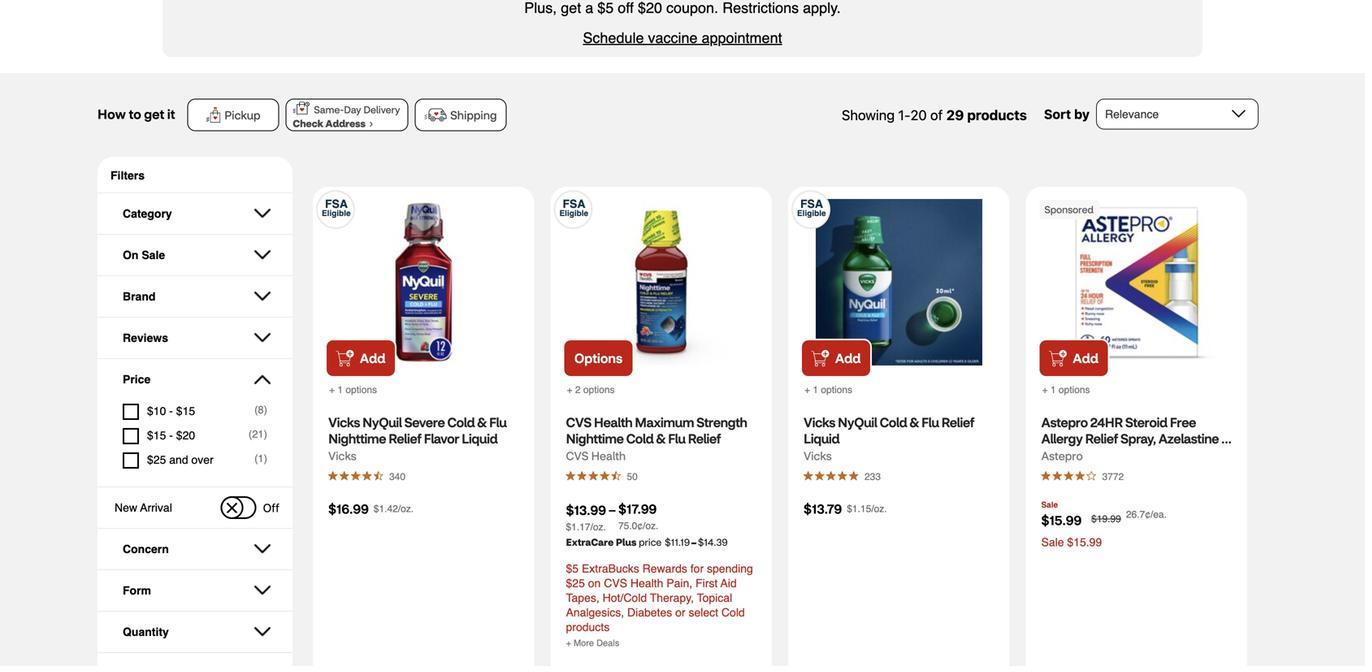 Task type: locate. For each thing, give the bounding box(es) containing it.
1 liquid from the left
[[462, 431, 498, 447]]

cvs inside $5 extrabucks rewards for spending $25 on cvs health pain, first aid tapes, hot/cold therapy, topical analgesics, diabetes or select cold products + more deals
[[604, 577, 628, 590]]

filters navigation navigation
[[98, 157, 293, 667]]

0 horizontal spatial nyquil
[[363, 414, 402, 431]]

) inside $15 - $20 21 items, price option
[[264, 428, 268, 441]]

8
[[258, 404, 264, 416]]

fsa eligible for cvs health maximum strength nighttime cold & flu relief
[[560, 198, 589, 218]]

0 vertical spatial $25
[[147, 454, 166, 467]]

0 horizontal spatial $25
[[147, 454, 166, 467]]

cold inside 'vicks nyquil severe cold & flu nighttime relief flavor liquid vicks'
[[448, 414, 475, 431]]

nyquil inside vicks nyquil cold & flu relief liquid vicks
[[838, 414, 878, 431]]

$10 - $15 8 items, Price list 3 items checkbox
[[123, 400, 268, 424]]

2 horizontal spatial fsa eligible
[[798, 198, 827, 218]]

sale for sale
[[1042, 501, 1059, 510]]

0 horizontal spatial vicks link
[[328, 446, 357, 466]]

nighttime inside 'vicks nyquil severe cold & flu nighttime relief flavor liquid vicks'
[[328, 431, 386, 447]]

2 vertical spatial cvs
[[604, 577, 628, 590]]

options for cvs health maximum strength nighttime cold & flu relief
[[584, 385, 615, 396]]

0 horizontal spatial eligible
[[322, 209, 351, 218]]

0 horizontal spatial + 1 options
[[329, 385, 377, 396]]

0 vertical spatial )
[[264, 404, 268, 416]]

2 vertical spatial (
[[255, 453, 258, 465]]

$5
[[566, 563, 579, 576]]

2 add from the left
[[836, 350, 861, 367]]

3 + 1 options from the left
[[1043, 385, 1091, 396]]

4 options from the left
[[1059, 385, 1091, 396]]

1 vertical spatial $15
[[147, 429, 166, 442]]

$15 inside option
[[147, 429, 166, 442]]

$25 left "and"
[[147, 454, 166, 467]]

extracare
[[566, 536, 614, 549]]

pickup
[[225, 108, 261, 122]]

) inside $10 - $15 8 items, price list 3 items checkbox
[[264, 404, 268, 416]]

) down 8
[[264, 428, 268, 441]]

options link
[[563, 339, 635, 378]]

- left $20 at bottom
[[169, 429, 173, 442]]

50 link
[[623, 466, 642, 487]]

cold up 50 link
[[627, 431, 654, 447]]

fsa
[[325, 198, 348, 211], [563, 198, 586, 211], [801, 198, 824, 211]]

2 ) from the top
[[264, 428, 268, 441]]

nighttime
[[328, 431, 386, 447], [566, 431, 624, 447]]

pickup button
[[187, 99, 279, 131]]

off button
[[221, 497, 280, 520]]

how to get it
[[98, 106, 175, 122]]

+ 1 options for astepro 24hr steroid free allergy relief spray, azelastine hcl
[[1043, 385, 1091, 396]]

options for vicks nyquil cold & flu relief liquid
[[821, 385, 853, 396]]

&
[[477, 414, 487, 431], [910, 414, 920, 431], [656, 431, 666, 447]]

liquid up this link goes to a page with all vicks nyquil cold & flu relief liquid reviews. image
[[804, 431, 840, 447]]

1 horizontal spatial add
[[836, 350, 861, 367]]

( inside $10 - $15 8 items, price list 3 items checkbox
[[255, 404, 258, 416]]

$15 up $20 at bottom
[[176, 405, 195, 418]]

$20
[[176, 429, 195, 442]]

relief inside 'cvs health maximum strength nighttime cold & flu relief cvs health'
[[688, 431, 721, 447]]

this link goes to a page with all vicks nyquil severe cold & flu nighttime relief flavor liquid reviews. image
[[328, 472, 385, 481]]

3 options from the left
[[821, 385, 853, 396]]

brand button
[[111, 276, 280, 317]]

$15.99 up 'sale $15.99'
[[1042, 512, 1082, 529]]

2 horizontal spatial fsa
[[801, 198, 824, 211]]

0 vertical spatial -
[[169, 405, 173, 418]]

nighttime up this link goes to a page with all cvs health maximum strength nighttime cold & flu relief reviews. image
[[566, 431, 624, 447]]

- inside option
[[169, 429, 173, 442]]

health up this link goes to a page with all cvs health maximum strength nighttime cold & flu relief reviews. image
[[592, 449, 626, 463]]

2 horizontal spatial &
[[910, 414, 920, 431]]

1 add button from the left
[[325, 339, 397, 378]]

cvs health maximum strength nighttime cold & flu relief cvs health
[[566, 414, 750, 463]]

vicks link up this link goes to a page with all vicks nyquil severe cold & flu nighttime relief flavor liquid reviews. image
[[328, 446, 357, 466]]

astepro inside astepro 24hr steroid free allergy relief spray, azelastine hcl
[[1042, 414, 1088, 431]]

quantity button
[[111, 612, 280, 653]]

astepro up astepro link
[[1042, 414, 1088, 431]]

day
[[344, 103, 361, 116]]

category button
[[111, 194, 280, 234]]

cold
[[448, 414, 475, 431], [880, 414, 908, 431], [627, 431, 654, 447], [722, 607, 745, 620]]

free
[[1171, 414, 1197, 431]]

3772 link
[[1099, 466, 1129, 487]]

form button
[[111, 571, 280, 611]]

filters
[[111, 169, 145, 182]]

steroid
[[1126, 414, 1168, 431]]

- for $15
[[169, 429, 173, 442]]

address
[[326, 117, 366, 130]]

+ 1 options
[[329, 385, 377, 396], [805, 385, 853, 396], [1043, 385, 1091, 396]]

options for vicks nyquil severe cold & flu nighttime relief flavor liquid
[[346, 385, 377, 396]]

1
[[338, 385, 343, 396], [813, 385, 819, 396], [1051, 385, 1057, 396], [258, 453, 264, 465]]

- right $10
[[169, 405, 173, 418]]

eligible for vicks nyquil severe cold & flu nighttime relief flavor liquid
[[322, 209, 351, 218]]

1 astepro from the top
[[1042, 414, 1088, 431]]

$25 and over
[[147, 454, 214, 467]]

2 vertical spatial )
[[264, 453, 268, 465]]

brand
[[123, 290, 156, 303]]

nyquil up 233 link
[[838, 414, 878, 431]]

eligible for vicks nyquil cold & flu relief liquid
[[798, 209, 827, 218]]

and
[[169, 454, 188, 467]]

1 vicks link from the left
[[328, 446, 357, 466]]

1 ) from the top
[[264, 404, 268, 416]]

0 vertical spatial $15
[[176, 405, 195, 418]]

2 fsa from the left
[[563, 198, 586, 211]]

0 horizontal spatial nighttime
[[328, 431, 386, 447]]

price heading
[[123, 373, 258, 386]]

relevance
[[1106, 108, 1160, 121]]

) up '( 21 )'
[[264, 404, 268, 416]]

1 options from the left
[[346, 385, 377, 396]]

$5 extrabucks rewards for spending $25 on cvs health pain, first aid tapes, hot/cold therapy, topical analgesics, diabetes or select cold products + more deals
[[566, 563, 757, 649]]

$15 - $20 21 items, Price checkbox
[[123, 424, 268, 449]]

1 horizontal spatial nyquil
[[838, 414, 878, 431]]

3 eligible from the left
[[798, 209, 827, 218]]

options right the 2
[[584, 385, 615, 396]]

quantity heading
[[123, 626, 258, 639]]

$15 down $10
[[147, 429, 166, 442]]

1 vertical spatial $25
[[566, 577, 585, 590]]

2 vicks link from the left
[[804, 446, 832, 466]]

vicks link
[[328, 446, 357, 466], [804, 446, 832, 466]]

schedule vaccine appointment link
[[583, 30, 783, 46]]

nighttime inside 'cvs health maximum strength nighttime cold & flu relief cvs health'
[[566, 431, 624, 447]]

nyquil inside 'vicks nyquil severe cold & flu nighttime relief flavor liquid vicks'
[[363, 414, 402, 431]]

1 horizontal spatial &
[[656, 431, 666, 447]]

1 horizontal spatial fsa
[[563, 198, 586, 211]]

$13.79
[[804, 501, 843, 518]]

vicks link up this link goes to a page with all vicks nyquil cold & flu relief liquid reviews. image
[[804, 446, 832, 466]]

health down rewards
[[631, 577, 664, 590]]

+ for vicks nyquil severe cold & flu nighttime relief flavor liquid
[[329, 385, 335, 396]]

on sale button
[[111, 235, 280, 276]]

add
[[360, 350, 386, 367], [836, 350, 861, 367], [1073, 350, 1099, 367]]

1 + 1 options from the left
[[329, 385, 377, 396]]

26.7¢each. element
[[1127, 509, 1168, 521]]

1 add from the left
[[360, 350, 386, 367]]

select
[[689, 607, 719, 620]]

0 horizontal spatial &
[[477, 414, 487, 431]]

add button
[[325, 339, 397, 378], [801, 339, 872, 378], [1039, 339, 1110, 378]]

1 fsa eligible from the left
[[322, 198, 351, 218]]

0 horizontal spatial fsa eligible
[[322, 198, 351, 218]]

$15 inside checkbox
[[176, 405, 195, 418]]

vaccine
[[648, 30, 698, 46]]

sale
[[142, 249, 165, 262], [1042, 501, 1059, 510], [1042, 536, 1065, 549]]

1 horizontal spatial add button
[[801, 339, 872, 378]]

analgesics,
[[566, 607, 625, 620]]

2 horizontal spatial + 1 options
[[1043, 385, 1091, 396]]

vicks nyquil cold & flu relief liquid vicks
[[804, 414, 977, 463]]

options up vicks nyquil cold & flu relief liquid vicks
[[821, 385, 853, 396]]

astepro for astepro 24hr steroid free allergy relief spray, azelastine hcl
[[1042, 414, 1088, 431]]

vicks nyquil severe cold & flu nighttime relief flavor liquid vicks
[[328, 414, 509, 463]]

21
[[252, 428, 264, 441]]

1 eligible from the left
[[322, 209, 351, 218]]

1 horizontal spatial nighttime
[[566, 431, 624, 447]]

2 horizontal spatial add
[[1073, 350, 1099, 367]]

0 vertical spatial (
[[255, 404, 258, 416]]

cvs
[[566, 414, 592, 431], [566, 449, 589, 463], [604, 577, 628, 590]]

) for $25 and over
[[264, 453, 268, 465]]

1 vertical spatial -
[[169, 429, 173, 442]]

1 horizontal spatial fsa eligible
[[560, 198, 589, 218]]

( inside $15 - $20 21 items, price option
[[249, 428, 252, 441]]

2 vertical spatial sale
[[1042, 536, 1065, 549]]

1 vertical spatial (
[[249, 428, 252, 441]]

) down 21
[[264, 453, 268, 465]]

0 vertical spatial cvs
[[566, 414, 592, 431]]

$10 - $15
[[147, 405, 195, 418]]

2 eligible from the left
[[560, 209, 589, 218]]

$17.99 75.0¢/oz.
[[619, 501, 659, 532]]

cold inside $5 extrabucks rewards for spending $25 on cvs health pain, first aid tapes, hot/cold therapy, topical analgesics, diabetes or select cold products + more deals
[[722, 607, 745, 620]]

2 horizontal spatial flu
[[922, 414, 940, 431]]

1 horizontal spatial eligible
[[560, 209, 589, 218]]

category heading
[[123, 207, 258, 220]]

flu inside 'cvs health maximum strength nighttime cold & flu relief cvs health'
[[668, 431, 686, 447]]

+ 2 options
[[567, 385, 615, 396]]

astepro down 'allergy'
[[1042, 449, 1084, 463]]

1 - from the top
[[169, 405, 173, 418]]

0 horizontal spatial products
[[566, 621, 610, 634]]

first
[[696, 577, 718, 590]]

3 ) from the top
[[264, 453, 268, 465]]

cold right severe
[[448, 414, 475, 431]]

vicks link for liquid
[[804, 446, 832, 466]]

$15.99 down $19.99 on the bottom right of the page
[[1068, 536, 1103, 549]]

3 fsa from the left
[[801, 198, 824, 211]]

$10
[[147, 405, 166, 418]]

cvs health link
[[566, 446, 626, 466]]

1 vertical spatial astepro
[[1042, 449, 1084, 463]]

( inside the '$25 and over 1 item, price' checkbox
[[255, 453, 258, 465]]

2 + 1 options from the left
[[805, 385, 853, 396]]

1 fsa from the left
[[325, 198, 348, 211]]

1 nyquil from the left
[[363, 414, 402, 431]]

2 fsa eligible from the left
[[560, 198, 589, 218]]

+ inside $5 extrabucks rewards for spending $25 on cvs health pain, first aid tapes, hot/cold therapy, topical analgesics, diabetes or select cold products + more deals
[[566, 639, 572, 649]]

0 vertical spatial products
[[968, 107, 1028, 123]]

add button for severe
[[325, 339, 397, 378]]

reviews heading
[[123, 332, 258, 345]]

price $16.99. element
[[328, 501, 369, 518]]

more
[[574, 639, 594, 649]]

+ for vicks nyquil cold & flu relief liquid
[[805, 385, 811, 396]]

options for astepro 24hr steroid free allergy relief spray, azelastine hcl
[[1059, 385, 1091, 396]]

options up 'vicks nyquil severe cold & flu nighttime relief flavor liquid vicks'
[[346, 385, 377, 396]]

3772
[[1103, 472, 1125, 483]]

fsa for vicks nyquil cold & flu relief liquid
[[801, 198, 824, 211]]

2 vertical spatial health
[[631, 577, 664, 590]]

(
[[255, 404, 258, 416], [249, 428, 252, 441], [255, 453, 258, 465]]

products
[[968, 107, 1028, 123], [566, 621, 610, 634]]

2 astepro from the top
[[1042, 449, 1084, 463]]

2 - from the top
[[169, 429, 173, 442]]

nyquil
[[363, 414, 402, 431], [838, 414, 878, 431]]

& inside vicks nyquil cold & flu relief liquid vicks
[[910, 414, 920, 431]]

nyquil for nighttime
[[363, 414, 402, 431]]

nyquil left severe
[[363, 414, 402, 431]]

& inside 'vicks nyquil severe cold & flu nighttime relief flavor liquid vicks'
[[477, 414, 487, 431]]

vicks
[[328, 414, 360, 431], [804, 414, 836, 431], [328, 449, 357, 463], [804, 449, 832, 463]]

$25 and over 1 item, Price checkbox
[[123, 449, 268, 473]]

fsa for vicks nyquil severe cold & flu nighttime relief flavor liquid
[[325, 198, 348, 211]]

2 horizontal spatial eligible
[[798, 209, 827, 218]]

–
[[609, 502, 616, 519]]

cold up 233 link
[[880, 414, 908, 431]]

2 nyquil from the left
[[838, 414, 878, 431]]

nighttime up this link goes to a page with all vicks nyquil severe cold & flu nighttime relief flavor liquid reviews. image
[[328, 431, 386, 447]]

same-day delivery element
[[314, 103, 400, 116]]

1 vertical spatial )
[[264, 428, 268, 441]]

how
[[98, 106, 126, 122]]

2 liquid from the left
[[804, 431, 840, 447]]

topical
[[697, 592, 733, 605]]

health up cvs health link
[[594, 414, 633, 431]]

1 horizontal spatial flu
[[668, 431, 686, 447]]

1 vertical spatial sale
[[1042, 501, 1059, 510]]

3 fsa eligible from the left
[[798, 198, 827, 218]]

2 add button from the left
[[801, 339, 872, 378]]

0 horizontal spatial add button
[[325, 339, 397, 378]]

1 horizontal spatial $15
[[176, 405, 195, 418]]

2 horizontal spatial add button
[[1039, 339, 1110, 378]]

) inside the '$25 and over 1 item, price' checkbox
[[264, 453, 268, 465]]

sale for sale $15.99
[[1042, 536, 1065, 549]]

cvs down extrabucks
[[604, 577, 628, 590]]

products down the analgesics, at the bottom left
[[566, 621, 610, 634]]

0 vertical spatial sale
[[142, 249, 165, 262]]

0 horizontal spatial add
[[360, 350, 386, 367]]

cvs up this link goes to a page with all cvs health maximum strength nighttime cold & flu relief reviews. image
[[566, 449, 589, 463]]

1 nighttime from the left
[[328, 431, 386, 447]]

1 vertical spatial products
[[566, 621, 610, 634]]

cold inside vicks nyquil cold & flu relief liquid vicks
[[880, 414, 908, 431]]

2 nighttime from the left
[[566, 431, 624, 447]]

1 horizontal spatial + 1 options
[[805, 385, 853, 396]]

vicks link for nighttime
[[328, 446, 357, 466]]

price $13.79. element
[[804, 501, 843, 518]]

$25
[[147, 454, 166, 467], [566, 577, 585, 590]]

$16.99 $1.42/oz.
[[328, 501, 414, 518]]

products right 29 on the top right
[[968, 107, 1028, 123]]

$15
[[176, 405, 195, 418], [147, 429, 166, 442]]

maximum
[[635, 414, 694, 431]]

1 horizontal spatial $25
[[566, 577, 585, 590]]

) for $10 - $15
[[264, 404, 268, 416]]

azelastine
[[1159, 431, 1220, 447]]

cvs down the 2
[[566, 414, 592, 431]]

how to get it element
[[98, 106, 175, 124]]

$25 down the $5
[[566, 577, 585, 590]]

options up 'allergy'
[[1059, 385, 1091, 396]]

liquid right flavor
[[462, 431, 498, 447]]

this link goes to a page with all cvs health maximum strength nighttime cold & flu relief reviews. image
[[566, 472, 623, 481]]

0 horizontal spatial liquid
[[462, 431, 498, 447]]

sale inside dropdown button
[[142, 249, 165, 262]]

1 horizontal spatial products
[[968, 107, 1028, 123]]

- inside checkbox
[[169, 405, 173, 418]]

shipping element
[[451, 108, 497, 122]]

2 options from the left
[[584, 385, 615, 396]]

$25 inside checkbox
[[147, 454, 166, 467]]

$25 inside $5 extrabucks rewards for spending $25 on cvs health pain, first aid tapes, hot/cold therapy, topical analgesics, diabetes or select cold products + more deals
[[566, 577, 585, 590]]

3 add from the left
[[1073, 350, 1099, 367]]

0 vertical spatial astepro
[[1042, 414, 1088, 431]]

1 vertical spatial $15.99
[[1068, 536, 1103, 549]]

0 horizontal spatial $15
[[147, 429, 166, 442]]

1 horizontal spatial vicks link
[[804, 446, 832, 466]]

1 horizontal spatial liquid
[[804, 431, 840, 447]]

0 horizontal spatial fsa
[[325, 198, 348, 211]]

0 horizontal spatial flu
[[489, 414, 507, 431]]

$1.42perounce. element
[[374, 504, 414, 515]]

cold down topical at the bottom of page
[[722, 607, 745, 620]]

same-
[[314, 103, 344, 116]]



Task type: vqa. For each thing, say whether or not it's contained in the screenshot.


Task type: describe. For each thing, give the bounding box(es) containing it.
schedule
[[583, 30, 644, 46]]

extracare plus price $11.19 to $14.39 element
[[566, 536, 760, 549]]

or
[[676, 607, 686, 620]]

2
[[576, 385, 581, 396]]

$15 - $20
[[147, 429, 195, 442]]

off
[[263, 501, 280, 515]]

1 vertical spatial cvs
[[566, 449, 589, 463]]

$1.42/oz.
[[374, 504, 414, 515]]

on sale
[[123, 249, 165, 262]]

$11.19
[[665, 536, 690, 549]]

category
[[123, 207, 172, 220]]

liquid inside vicks nyquil cold & flu relief liquid vicks
[[804, 431, 840, 447]]

pain,
[[667, 577, 693, 590]]

sort by
[[1045, 107, 1090, 122]]

$1.15perounce. element
[[847, 504, 888, 515]]

1 vertical spatial health
[[592, 449, 626, 463]]

75.0¢/oz.
[[619, 521, 659, 532]]

1-
[[899, 107, 911, 123]]

hot/cold
[[603, 592, 647, 605]]

get
[[144, 106, 164, 122]]

appointment
[[702, 30, 783, 46]]

astepro 24hr steroid free allergy relief spray, azelastine hcl
[[1042, 414, 1222, 463]]

concern heading
[[123, 543, 258, 556]]

1 for astepro 24hr steroid free allergy relief spray, azelastine hcl
[[1051, 385, 1057, 396]]

price button
[[111, 359, 280, 400]]

( 1 )
[[255, 453, 268, 465]]

on
[[123, 249, 139, 262]]

( for $15 - $20
[[249, 428, 252, 441]]

relief inside astepro 24hr steroid free allergy relief spray, azelastine hcl
[[1086, 431, 1119, 447]]

form heading
[[123, 585, 258, 598]]

to
[[129, 106, 141, 122]]

check
[[293, 117, 326, 130]]

on sale heading
[[123, 249, 258, 262]]

sale $15.99
[[1042, 536, 1103, 549]]

flu inside 'vicks nyquil severe cold & flu nighttime relief flavor liquid vicks'
[[489, 414, 507, 431]]

340
[[389, 472, 406, 483]]

aid
[[721, 577, 737, 590]]

1 for vicks nyquil severe cold & flu nighttime relief flavor liquid
[[338, 385, 343, 396]]

+ 1 options for vicks nyquil severe cold & flu nighttime relief flavor liquid
[[329, 385, 377, 396]]

new
[[115, 502, 137, 515]]

1 inside checkbox
[[258, 453, 264, 465]]

for
[[691, 563, 704, 576]]

over
[[191, 454, 214, 467]]

relief inside 'vicks nyquil severe cold & flu nighttime relief flavor liquid vicks'
[[389, 431, 422, 447]]

+ 1 options for vicks nyquil cold & flu relief liquid
[[805, 385, 853, 396]]

delivery
[[364, 103, 400, 116]]

24hr
[[1091, 414, 1123, 431]]

3 add button from the left
[[1039, 339, 1110, 378]]

$17.99
[[619, 501, 657, 518]]

add for cold
[[836, 350, 861, 367]]

29
[[947, 107, 965, 123]]

of
[[931, 107, 943, 123]]

pickup element
[[225, 108, 261, 122]]

$16.99
[[328, 501, 369, 518]]

add for severe
[[360, 350, 386, 367]]

$1.17/oz.
[[566, 522, 606, 533]]

50
[[627, 472, 638, 483]]

sort
[[1045, 107, 1072, 122]]

rewards
[[643, 563, 688, 576]]

add button for cold
[[801, 339, 872, 378]]

shipping
[[451, 108, 497, 122]]

& inside 'cvs health maximum strength nighttime cold & flu relief cvs health'
[[656, 431, 666, 447]]

astepro for astepro
[[1042, 449, 1084, 463]]

relief inside vicks nyquil cold & flu relief liquid vicks
[[942, 414, 975, 431]]

340 link
[[385, 466, 410, 487]]

extrabucks
[[582, 563, 640, 576]]

products inside $5 extrabucks rewards for spending $25 on cvs health pain, first aid tapes, hot/cold therapy, topical analgesics, diabetes or select cold products + more deals
[[566, 621, 610, 634]]

by
[[1075, 107, 1090, 122]]

$19.99
[[1092, 514, 1122, 525]]

arrival
[[140, 502, 172, 515]]

new arrival
[[115, 502, 172, 515]]

showing
[[842, 107, 895, 123]]

concern button
[[111, 529, 280, 570]]

reviews button
[[111, 318, 280, 359]]

$13.79 $1.15/oz.
[[804, 501, 888, 518]]

options
[[575, 350, 623, 367]]

quantity
[[123, 626, 169, 639]]

strength
[[697, 414, 748, 431]]

0 vertical spatial health
[[594, 414, 633, 431]]

liquid inside 'vicks nyquil severe cold & flu nighttime relief flavor liquid vicks'
[[462, 431, 498, 447]]

diabetes
[[628, 607, 673, 620]]

it
[[167, 106, 175, 122]]

reviews
[[123, 332, 168, 345]]

this link goes to a page with all astepro 24hr steroid free allergy relief spray, azelastine hcl reviews. image
[[1042, 472, 1099, 481]]

this link goes to a page with all vicks nyquil cold & flu relief liquid reviews. image
[[804, 472, 861, 481]]

20
[[911, 107, 927, 123]]

$14.39
[[698, 536, 728, 549]]

( 8 )
[[255, 404, 268, 416]]

flu inside vicks nyquil cold & flu relief liquid vicks
[[922, 414, 940, 431]]

extracare plus price $11.19
[[566, 536, 690, 549]]

health inside $5 extrabucks rewards for spending $25 on cvs health pain, first aid tapes, hot/cold therapy, topical analgesics, diabetes or select cold products + more deals
[[631, 577, 664, 590]]

eligible for cvs health maximum strength nighttime cold & flu relief
[[560, 209, 589, 218]]

same-day delivery
[[314, 103, 400, 116]]

cold inside 'cvs health maximum strength nighttime cold & flu relief cvs health'
[[627, 431, 654, 447]]

astepro link
[[1042, 446, 1084, 466]]

( for $10 - $15
[[255, 404, 258, 416]]

( for $25 and over
[[255, 453, 258, 465]]

nyquil for liquid
[[838, 414, 878, 431]]

shipping button
[[415, 99, 507, 131]]

$13.99 – $1.17/oz.
[[566, 502, 619, 533]]

0 vertical spatial $15.99
[[1042, 512, 1082, 529]]

on
[[588, 577, 601, 590]]

fsa for cvs health maximum strength nighttime cold & flu relief
[[563, 198, 586, 211]]

plus
[[616, 536, 637, 549]]

fsa eligible for vicks nyquil severe cold & flu nighttime relief flavor liquid
[[322, 198, 351, 218]]

+ for cvs health maximum strength nighttime cold & flu relief
[[567, 385, 573, 396]]

( 21 )
[[249, 428, 268, 441]]

) for $15 - $20
[[264, 428, 268, 441]]

+ for astepro 24hr steroid free allergy relief spray, azelastine hcl
[[1043, 385, 1048, 396]]

1 for vicks nyquil cold & flu relief liquid
[[813, 385, 819, 396]]

$1.15/oz.
[[847, 504, 888, 515]]

spending
[[707, 563, 754, 576]]

233
[[865, 472, 881, 483]]

filters heading
[[111, 169, 145, 193]]

- for $10
[[169, 405, 173, 418]]

schedule vaccine appointment
[[583, 30, 783, 46]]

therapy,
[[650, 592, 694, 605]]

brand heading
[[123, 290, 258, 303]]

sponsored
[[1045, 203, 1094, 216]]

severe
[[405, 414, 445, 431]]

showing 1-20 of 29 products
[[842, 107, 1028, 123]]

fsa eligible for vicks nyquil cold & flu relief liquid
[[798, 198, 827, 218]]



